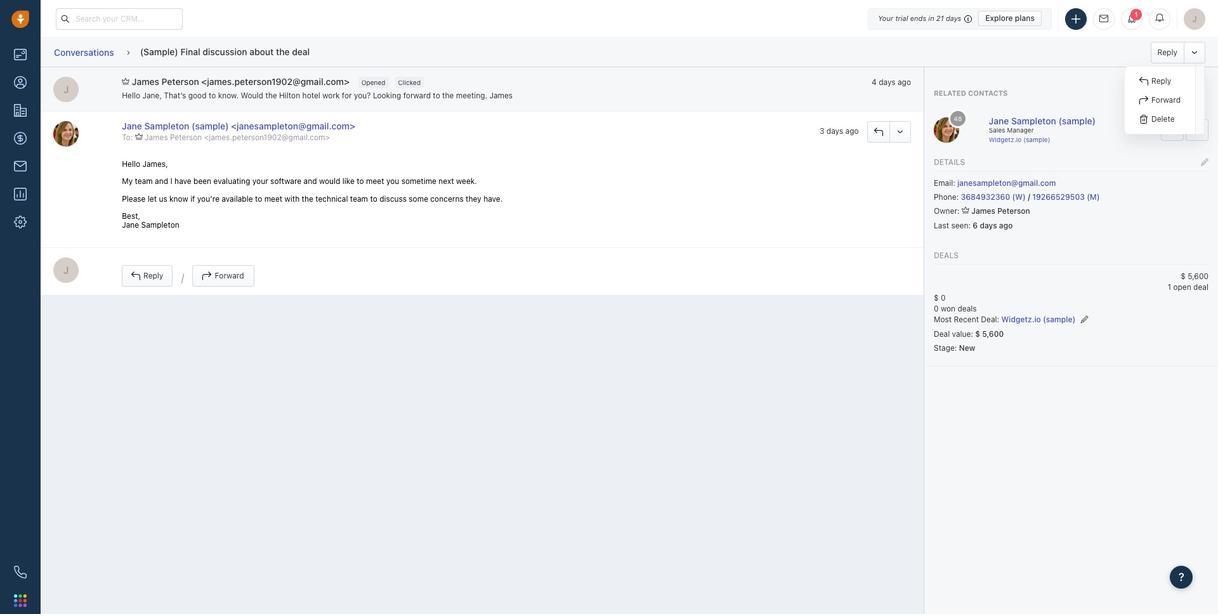 Task type: locate. For each thing, give the bounding box(es) containing it.
owner
[[934, 207, 958, 216]]

<james.peterson1902@gmail.com> down <janesampleton@gmail.com>
[[204, 133, 330, 142]]

0 horizontal spatial /
[[181, 273, 184, 284]]

/ inside email : janesampleton@gmail.com phone : 3684932360 (w) / 19266529503 (m)
[[1028, 192, 1030, 202]]

hotel
[[302, 91, 320, 100]]

0 vertical spatial ago
[[898, 77, 911, 87]]

5,600 down "most recent deal : widgetz.io (sample)"
[[982, 329, 1004, 339]]

1 vertical spatial deal
[[934, 329, 950, 339]]

: up phone
[[953, 178, 955, 188]]

0 horizontal spatial meet
[[264, 194, 282, 204]]

0 vertical spatial deal
[[981, 315, 997, 325]]

widgetz.io (sample) link
[[989, 136, 1051, 143], [1002, 315, 1078, 325]]

jane inside jane sampleton (sample) sales manager widgetz.io (sample)
[[989, 116, 1009, 126]]

0 vertical spatial /
[[1028, 192, 1030, 202]]

<janesampleton@gmail.com>
[[231, 121, 355, 131]]

your
[[878, 14, 894, 22]]

sampleton up manager
[[1011, 116, 1056, 126]]

jane for jane sampleton (sample) <janesampleton@gmail.com>
[[122, 121, 142, 131]]

sampleton for jane sampleton (sample) sales manager widgetz.io (sample)
[[1011, 116, 1056, 126]]

2 vertical spatial $
[[976, 329, 980, 339]]

james
[[132, 76, 159, 87], [490, 91, 513, 100], [145, 133, 168, 142], [972, 207, 996, 216]]

to down your
[[255, 194, 262, 204]]

1 link
[[1121, 8, 1143, 30]]

the right about
[[276, 46, 290, 57]]

last seen: 6 days ago
[[934, 221, 1013, 230]]

about
[[250, 46, 274, 57]]

48
[[954, 115, 962, 123]]

0 vertical spatial 0
[[941, 293, 946, 303]]

1 vertical spatial 0
[[934, 304, 939, 314]]

1 horizontal spatial 1
[[1168, 282, 1171, 292]]

forward inside "forward" button
[[215, 271, 244, 280]]

widgetz.io (sample) link down manager
[[989, 136, 1051, 143]]

menu item
[[1078, 315, 1089, 325]]

trial
[[896, 14, 908, 22]]

related
[[934, 89, 966, 97]]

james peterson <james.peterson1902@gmail.com>
[[132, 76, 350, 87], [145, 133, 330, 142]]

and up please let us know if you're available to meet with the technical team to discuss some concerns they have. at the left top of page
[[304, 176, 317, 186]]

21
[[936, 14, 944, 22]]

widgetz.io (sample) link down $ 5,600 1 open deal $ 0 0 won deals
[[1002, 315, 1078, 325]]

3
[[820, 126, 825, 136]]

1
[[1135, 10, 1138, 18], [1168, 282, 1171, 292]]

some
[[409, 194, 428, 204]]

delete
[[1152, 114, 1175, 124]]

0 horizontal spatial and
[[155, 176, 168, 186]]

2 vertical spatial reply
[[143, 271, 163, 280]]

(sample)
[[140, 46, 178, 57]]

deal right recent at right bottom
[[981, 315, 997, 325]]

0 vertical spatial hello
[[122, 91, 140, 100]]

been
[[194, 176, 211, 186]]

<james.peterson1902@gmail.com> up hilton
[[201, 76, 350, 87]]

and left i
[[155, 176, 168, 186]]

hello left jane,
[[122, 91, 140, 100]]

stage
[[934, 343, 955, 353]]

phone image
[[14, 566, 27, 579]]

0 vertical spatial forward
[[1152, 95, 1181, 105]]

1 vertical spatial <james.peterson1902@gmail.com>
[[204, 133, 330, 142]]

1 horizontal spatial ago
[[898, 77, 911, 87]]

jane up to :
[[122, 121, 142, 131]]

would
[[319, 176, 340, 186]]

(sample)
[[1059, 116, 1096, 126], [192, 121, 229, 131], [1024, 136, 1051, 143], [1043, 315, 1076, 325]]

reply button
[[1151, 42, 1184, 63], [122, 265, 173, 287]]

know.
[[218, 91, 239, 100]]

team down like
[[350, 194, 368, 204]]

5,600
[[1188, 272, 1209, 281], [982, 329, 1004, 339]]

days
[[946, 14, 961, 22], [879, 77, 896, 87], [827, 126, 843, 136], [980, 221, 997, 230]]

1 horizontal spatial reply button
[[1151, 42, 1184, 63]]

widgetz.io right recent at right bottom
[[1002, 315, 1041, 325]]

peterson down (w)
[[998, 207, 1030, 216]]

sampleton for jane sampleton (sample) <janesampleton@gmail.com>
[[144, 121, 189, 131]]

1 horizontal spatial meet
[[366, 176, 384, 186]]

0 vertical spatial 1
[[1135, 10, 1138, 18]]

1 vertical spatial team
[[350, 194, 368, 204]]

deal
[[981, 315, 997, 325], [934, 329, 950, 339]]

0 vertical spatial 5,600
[[1188, 272, 1209, 281]]

0 horizontal spatial forward
[[215, 271, 244, 280]]

1 horizontal spatial /
[[1028, 192, 1030, 202]]

1 vertical spatial forward
[[215, 271, 244, 280]]

clicked
[[398, 79, 421, 86]]

0 vertical spatial widgetz.io
[[989, 136, 1022, 143]]

/ right (w)
[[1028, 192, 1030, 202]]

1 horizontal spatial deal
[[1194, 282, 1209, 292]]

0 horizontal spatial 1
[[1135, 10, 1138, 18]]

seen:
[[951, 221, 971, 230]]

plans
[[1015, 13, 1035, 23]]

1 vertical spatial 5,600
[[982, 329, 1004, 339]]

2 hello from the top
[[122, 159, 140, 169]]

the
[[276, 46, 290, 57], [265, 91, 277, 100], [442, 91, 454, 100], [302, 194, 313, 204]]

hilton
[[279, 91, 300, 100]]

1 horizontal spatial $
[[976, 329, 980, 339]]

peterson up that's
[[162, 76, 199, 87]]

meet left you
[[366, 176, 384, 186]]

5,600 up open at right
[[1188, 272, 1209, 281]]

your
[[252, 176, 268, 186]]

/ left "forward" button
[[181, 273, 184, 284]]

opened
[[361, 79, 386, 86]]

19266529503
[[1033, 192, 1085, 202]]

0 up the won
[[941, 293, 946, 303]]

0 horizontal spatial reply button
[[122, 265, 173, 287]]

days right 21
[[946, 14, 961, 22]]

days right 6
[[980, 221, 997, 230]]

4 days ago
[[872, 77, 911, 87]]

hello for hello jane, that's good to know. would the hilton hotel work for you? looking forward to the meeting. james
[[122, 91, 140, 100]]

reply
[[1158, 47, 1178, 57], [1152, 76, 1172, 86], [143, 271, 163, 280]]

know
[[169, 194, 188, 204]]

: right recent at right bottom
[[997, 315, 1000, 325]]

that's
[[164, 91, 186, 100]]

sampleton inside jane sampleton (sample) sales manager widgetz.io (sample)
[[1011, 116, 1056, 126]]

0 horizontal spatial ago
[[846, 126, 859, 136]]

jane down please
[[122, 220, 139, 230]]

0 vertical spatial james peterson <james.peterson1902@gmail.com>
[[132, 76, 350, 87]]

0 left the won
[[934, 304, 939, 314]]

please let us know if you're available to meet with the technical team to discuss some concerns they have.
[[122, 194, 503, 204]]

team right my
[[135, 176, 153, 186]]

sampleton down that's
[[144, 121, 189, 131]]

$ right value
[[976, 329, 980, 339]]

0 vertical spatial $
[[1181, 272, 1186, 281]]

0 horizontal spatial 5,600
[[982, 329, 1004, 339]]

phone
[[934, 192, 957, 202]]

2 vertical spatial ago
[[999, 221, 1013, 230]]

jane inside best, jane sampleton
[[122, 220, 139, 230]]

0
[[941, 293, 946, 303], [934, 304, 939, 314]]

$ inside deal value : $ 5,600 stage : new
[[976, 329, 980, 339]]

widgetz.io down sales
[[989, 136, 1022, 143]]

jane up sales
[[989, 116, 1009, 126]]

sampleton
[[1011, 116, 1056, 126], [144, 121, 189, 131], [141, 220, 179, 230]]

3 days ago
[[820, 126, 859, 136]]

james peterson <james.peterson1902@gmail.com> up the would
[[132, 76, 350, 87]]

1 horizontal spatial deal
[[981, 315, 997, 325]]

my
[[122, 176, 133, 186]]

jane,
[[142, 91, 162, 100]]

deal right about
[[292, 46, 310, 57]]

open
[[1174, 282, 1192, 292]]

0 vertical spatial widgetz.io (sample) link
[[989, 136, 1051, 143]]

$ up most at the right bottom of page
[[934, 293, 939, 303]]

0 vertical spatial deal
[[292, 46, 310, 57]]

1 hello from the top
[[122, 91, 140, 100]]

0 vertical spatial team
[[135, 176, 153, 186]]

<james.peterson1902@gmail.com>
[[201, 76, 350, 87], [204, 133, 330, 142]]

days right 4
[[879, 77, 896, 87]]

1 vertical spatial hello
[[122, 159, 140, 169]]

sampleton down us
[[141, 220, 179, 230]]

your trial ends in 21 days
[[878, 14, 961, 22]]

next
[[439, 176, 454, 186]]

to left discuss
[[370, 194, 377, 204]]

1 vertical spatial deal
[[1194, 282, 1209, 292]]

deal right open at right
[[1194, 282, 1209, 292]]

most recent deal : widgetz.io (sample)
[[934, 315, 1076, 325]]

0 horizontal spatial 0
[[934, 304, 939, 314]]

forward
[[1152, 95, 1181, 105], [215, 271, 244, 280]]

hello up my
[[122, 159, 140, 169]]

to
[[122, 133, 131, 142]]

2 horizontal spatial $
[[1181, 272, 1186, 281]]

to right good
[[209, 91, 216, 100]]

$ up open at right
[[1181, 272, 1186, 281]]

ago right 4
[[898, 77, 911, 87]]

ago for 4 days ago
[[898, 77, 911, 87]]

final
[[181, 46, 200, 57]]

1 inside $ 5,600 1 open deal $ 0 0 won deals
[[1168, 282, 1171, 292]]

1 vertical spatial ago
[[846, 126, 859, 136]]

1 horizontal spatial 5,600
[[1188, 272, 1209, 281]]

and
[[155, 176, 168, 186], [304, 176, 317, 186]]

1 vertical spatial meet
[[264, 194, 282, 204]]

ago
[[898, 77, 911, 87], [846, 126, 859, 136], [999, 221, 1013, 230]]

james down 3684932360
[[972, 207, 996, 216]]

ago down the 'james peterson'
[[999, 221, 1013, 230]]

/
[[1028, 192, 1030, 202], [181, 273, 184, 284]]

5,600 inside $ 5,600 1 open deal $ 0 0 won deals
[[1188, 272, 1209, 281]]

5,600 inside deal value : $ 5,600 stage : new
[[982, 329, 1004, 339]]

1 vertical spatial widgetz.io (sample) link
[[1002, 315, 1078, 325]]

to
[[209, 91, 216, 100], [433, 91, 440, 100], [357, 176, 364, 186], [255, 194, 262, 204], [370, 194, 377, 204]]

1 vertical spatial 1
[[1168, 282, 1171, 292]]

1 horizontal spatial and
[[304, 176, 317, 186]]

explore plans
[[986, 13, 1035, 23]]

meet left with
[[264, 194, 282, 204]]

value
[[952, 329, 971, 339]]

0 horizontal spatial team
[[135, 176, 153, 186]]

ago right the 3
[[846, 126, 859, 136]]

0 horizontal spatial deal
[[934, 329, 950, 339]]

0 horizontal spatial $
[[934, 293, 939, 303]]

deal down most at the right bottom of page
[[934, 329, 950, 339]]

james peterson <james.peterson1902@gmail.com> down jane sampleton (sample) <janesampleton@gmail.com> 'link'
[[145, 133, 330, 142]]

week.
[[456, 176, 477, 186]]

peterson down that's
[[170, 133, 202, 142]]

to right like
[[357, 176, 364, 186]]



Task type: vqa. For each thing, say whether or not it's contained in the screenshot.
the right Apps
no



Task type: describe. For each thing, give the bounding box(es) containing it.
freshworks switcher image
[[14, 594, 27, 607]]

recent
[[954, 315, 979, 325]]

email : janesampleton@gmail.com phone : 3684932360 (w) / 19266529503 (m)
[[934, 178, 1100, 202]]

(sample) final discussion about the deal
[[140, 46, 310, 57]]

to right the forward
[[433, 91, 440, 100]]

edit image
[[1201, 157, 1209, 167]]

jane sampleton (sample) <janesampleton@gmail.com> link
[[122, 121, 355, 131]]

hello jane, that's good to know. would the hilton hotel work for you? looking forward to the meeting. james
[[122, 91, 513, 100]]

hello james,
[[122, 159, 168, 169]]

the right with
[[302, 194, 313, 204]]

jane sampleton (sample) sales manager widgetz.io (sample)
[[989, 116, 1096, 143]]

technical
[[316, 194, 348, 204]]

related contacts
[[934, 89, 1008, 97]]

email
[[934, 178, 953, 188]]

1 and from the left
[[155, 176, 168, 186]]

(w)
[[1012, 192, 1026, 202]]

contacts
[[968, 89, 1008, 97]]

would
[[241, 91, 263, 100]]

$ 5,600 1 open deal $ 0 0 won deals
[[934, 272, 1209, 314]]

james right meeting.
[[490, 91, 513, 100]]

manager
[[1007, 127, 1034, 134]]

1 vertical spatial james peterson <james.peterson1902@gmail.com>
[[145, 133, 330, 142]]

0 vertical spatial meet
[[366, 176, 384, 186]]

1 vertical spatial peterson
[[170, 133, 202, 142]]

deal inside $ 5,600 1 open deal $ 0 0 won deals
[[1194, 282, 1209, 292]]

48 button
[[934, 109, 968, 143]]

2 vertical spatial peterson
[[998, 207, 1030, 216]]

evaluating
[[214, 176, 250, 186]]

1 vertical spatial /
[[181, 273, 184, 284]]

you?
[[354, 91, 371, 100]]

ends
[[910, 14, 927, 22]]

deals
[[934, 250, 959, 260]]

new
[[959, 343, 975, 353]]

0 vertical spatial <james.peterson1902@gmail.com>
[[201, 76, 350, 87]]

for
[[342, 91, 352, 100]]

you're
[[197, 194, 220, 204]]

1 vertical spatial reply
[[1152, 76, 1172, 86]]

please
[[122, 194, 146, 204]]

if
[[190, 194, 195, 204]]

0 vertical spatial reply
[[1158, 47, 1178, 57]]

: up hello james,
[[131, 133, 133, 142]]

most
[[934, 315, 952, 325]]

the left meeting.
[[442, 91, 454, 100]]

work
[[323, 91, 340, 100]]

in
[[929, 14, 934, 22]]

best,
[[122, 211, 140, 221]]

conversations
[[54, 47, 114, 58]]

Search your CRM... text field
[[56, 8, 183, 30]]

james up jane,
[[132, 76, 159, 87]]

let
[[148, 194, 157, 204]]

: left new
[[955, 343, 957, 353]]

they
[[466, 194, 481, 204]]

1 horizontal spatial team
[[350, 194, 368, 204]]

1 horizontal spatial 0
[[941, 293, 946, 303]]

good
[[188, 91, 207, 100]]

deal value : $ 5,600 stage : new
[[934, 329, 1004, 353]]

james up james,
[[145, 133, 168, 142]]

1 horizontal spatial forward
[[1152, 95, 1181, 105]]

janesampleton@gmail.com
[[958, 178, 1056, 188]]

: up owner :
[[957, 192, 959, 202]]

deal inside deal value : $ 5,600 stage : new
[[934, 329, 950, 339]]

ago for 3 days ago
[[846, 126, 859, 136]]

software
[[270, 176, 302, 186]]

0 vertical spatial peterson
[[162, 76, 199, 87]]

concerns
[[430, 194, 464, 204]]

jane sampleton (sample) link
[[989, 116, 1096, 126]]

james peterson
[[972, 207, 1030, 216]]

have
[[175, 176, 191, 186]]

you
[[386, 176, 399, 186]]

: up 'seen:' at the right of page
[[958, 207, 960, 216]]

with
[[285, 194, 300, 204]]

days right the 3
[[827, 126, 843, 136]]

: up new
[[971, 329, 973, 339]]

the left hilton
[[265, 91, 277, 100]]

owner :
[[934, 207, 960, 216]]

i
[[170, 176, 172, 186]]

1 vertical spatial widgetz.io
[[1002, 315, 1041, 325]]

2 and from the left
[[304, 176, 317, 186]]

conversations link
[[53, 42, 115, 62]]

discussion
[[203, 46, 247, 57]]

like
[[343, 176, 355, 186]]

discuss
[[380, 194, 407, 204]]

jane sampleton (sample) <janesampleton@gmail.com>
[[122, 121, 355, 131]]

to :
[[122, 133, 135, 142]]

looking
[[373, 91, 401, 100]]

us
[[159, 194, 167, 204]]

sometime
[[401, 176, 437, 186]]

forward button
[[193, 265, 254, 287]]

2 horizontal spatial ago
[[999, 221, 1013, 230]]

best, jane sampleton
[[122, 211, 179, 230]]

available
[[222, 194, 253, 204]]

have.
[[484, 194, 503, 204]]

explore
[[986, 13, 1013, 23]]

sales
[[989, 127, 1005, 134]]

my team and i have been evaluating your software and would like to meet you sometime next week.
[[122, 176, 477, 186]]

sampleton inside best, jane sampleton
[[141, 220, 179, 230]]

last
[[934, 221, 949, 230]]

1 vertical spatial $
[[934, 293, 939, 303]]

jane for jane sampleton (sample) sales manager widgetz.io (sample)
[[989, 116, 1009, 126]]

james,
[[142, 159, 168, 169]]

janesampleton@gmail.com link
[[958, 178, 1056, 188]]

3684932360
[[961, 192, 1010, 202]]

deals
[[958, 304, 977, 314]]

hello for hello james,
[[122, 159, 140, 169]]

explore plans link
[[979, 11, 1042, 26]]

phone element
[[8, 560, 33, 585]]

details
[[934, 157, 965, 167]]

4
[[872, 77, 877, 87]]

meeting.
[[456, 91, 487, 100]]

0 vertical spatial reply button
[[1151, 42, 1184, 63]]

0 horizontal spatial deal
[[292, 46, 310, 57]]

won
[[941, 304, 956, 314]]

forward
[[403, 91, 431, 100]]

widgetz.io inside jane sampleton (sample) sales manager widgetz.io (sample)
[[989, 136, 1022, 143]]

1 vertical spatial reply button
[[122, 265, 173, 287]]



